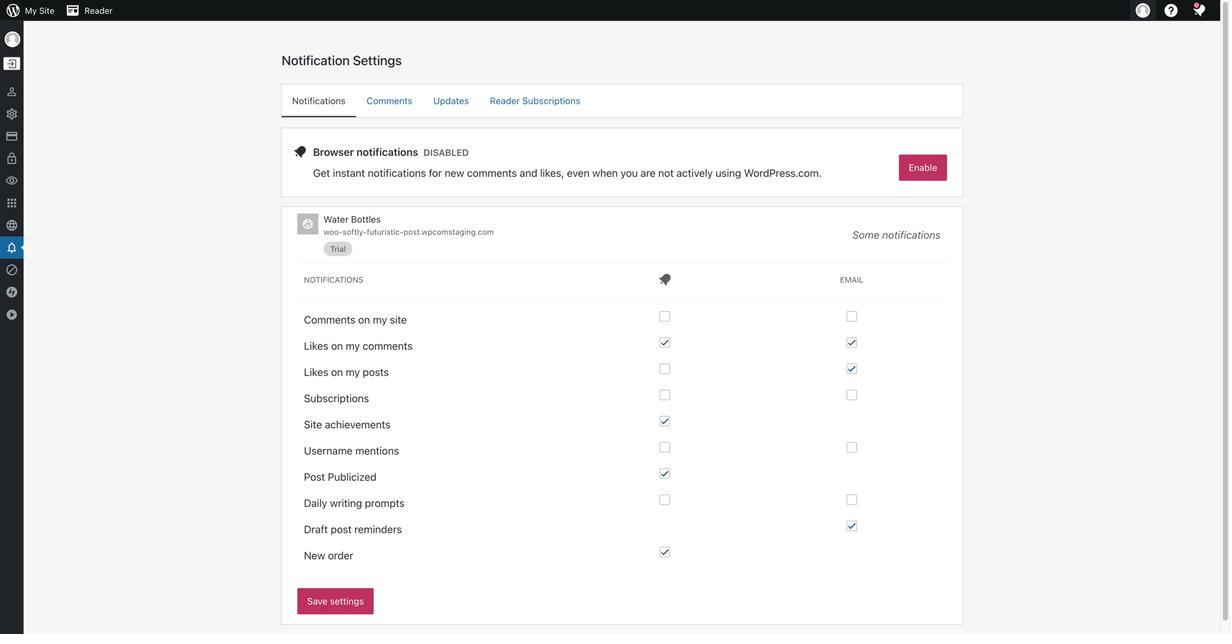 Task type: describe. For each thing, give the bounding box(es) containing it.
apps image
[[5, 197, 18, 210]]

updates
[[434, 95, 469, 106]]

comments on my site
[[304, 314, 407, 326]]

notifications down the "browser notifications disabled"
[[368, 167, 426, 179]]

notification settings
[[282, 52, 402, 68]]

manage your notifications image
[[1192, 3, 1208, 18]]

posts
[[363, 366, 389, 378]]

publicized
[[328, 471, 377, 483]]

1 horizontal spatial comments
[[467, 167, 517, 179]]

comments for comments on my site
[[304, 314, 356, 326]]

language image
[[5, 219, 18, 232]]

notifications down trial
[[304, 275, 364, 284]]

post.wpcomstaging.com
[[404, 228, 494, 237]]

notifications image
[[5, 241, 18, 254]]

my profile image
[[1136, 3, 1151, 18]]

updates link
[[423, 85, 480, 116]]

likes on my posts
[[304, 366, 389, 378]]

some
[[853, 229, 880, 241]]

my site
[[25, 6, 54, 15]]

enable
[[909, 162, 938, 173]]

settings
[[330, 596, 364, 607]]

water
[[324, 214, 349, 225]]

draft post reminders
[[304, 523, 402, 536]]

browser notifications disabled
[[313, 146, 469, 158]]

new order
[[304, 549, 354, 562]]

post publicized
[[304, 471, 377, 483]]

for
[[429, 167, 442, 179]]

my site link
[[0, 0, 60, 21]]

menu containing notifications
[[282, 85, 963, 117]]

save
[[307, 596, 328, 607]]

disabled
[[424, 147, 469, 158]]

order
[[328, 549, 354, 562]]

site inside the notification settings main content
[[304, 418, 322, 431]]

site achievements
[[304, 418, 391, 431]]

1 horizontal spatial subscriptions
[[523, 95, 581, 106]]

draft
[[304, 523, 328, 536]]

actively
[[677, 167, 713, 179]]

0 horizontal spatial subscriptions
[[304, 392, 369, 405]]

get instant notifications for new comments and likes, even when you are not actively using wordpress.com.
[[313, 167, 822, 179]]

likes for likes on my posts
[[304, 366, 329, 378]]

block image
[[5, 263, 18, 277]]

on for comments
[[331, 340, 343, 352]]

and
[[520, 167, 538, 179]]

visibility image
[[5, 174, 18, 187]]

my
[[25, 6, 37, 15]]

notifications right some
[[883, 229, 941, 241]]

post
[[304, 471, 325, 483]]

wordpress.com.
[[744, 167, 822, 179]]

notifications up instant
[[357, 146, 418, 158]]

on for posts
[[331, 366, 343, 378]]

post
[[331, 523, 352, 536]]

credit_card image
[[5, 130, 18, 143]]

log out of wordpress.com image
[[6, 58, 18, 70]]

when
[[593, 167, 618, 179]]

instant
[[333, 167, 365, 179]]

reader subscriptions
[[490, 95, 581, 106]]

my for site
[[373, 314, 387, 326]]

writing
[[330, 497, 362, 510]]

settings image
[[5, 107, 18, 121]]

futuristic-
[[367, 228, 404, 237]]

are
[[641, 167, 656, 179]]

woo-
[[324, 228, 343, 237]]

my for posts
[[346, 366, 360, 378]]

some notifications
[[853, 229, 941, 241]]

browser
[[313, 146, 354, 158]]



Task type: vqa. For each thing, say whether or not it's contained in the screenshot.
credit_card "IMAGE"
yes



Task type: locate. For each thing, give the bounding box(es) containing it.
bottles
[[351, 214, 381, 225]]

site
[[39, 6, 54, 15], [304, 418, 322, 431]]

reader for reader
[[85, 6, 113, 15]]

likes for likes on my comments
[[304, 340, 329, 352]]

on down likes on my comments
[[331, 366, 343, 378]]

on up likes on my posts
[[331, 340, 343, 352]]

trial
[[330, 244, 346, 254]]

new
[[445, 167, 465, 179]]

new
[[304, 549, 325, 562]]

1 vertical spatial comments
[[363, 340, 413, 352]]

site inside my site link
[[39, 6, 54, 15]]

noah lott image
[[5, 31, 20, 47]]

on up likes on my comments
[[358, 314, 370, 326]]

0 vertical spatial site
[[39, 6, 54, 15]]

likes down likes on my comments
[[304, 366, 329, 378]]

notification settings main content
[[282, 52, 963, 625]]

0 vertical spatial on
[[358, 314, 370, 326]]

0 horizontal spatial reader
[[85, 6, 113, 15]]

even
[[567, 167, 590, 179]]

achievements
[[325, 418, 391, 431]]

2 vertical spatial my
[[346, 366, 360, 378]]

0 vertical spatial comments
[[467, 167, 517, 179]]

my down comments on my site
[[346, 340, 360, 352]]

1 vertical spatial comments
[[304, 314, 356, 326]]

my left posts in the left of the page
[[346, 366, 360, 378]]

subscriptions
[[523, 95, 581, 106], [304, 392, 369, 405]]

username mentions
[[304, 445, 399, 457]]

username
[[304, 445, 353, 457]]

1 vertical spatial on
[[331, 340, 343, 352]]

reader right my site
[[85, 6, 113, 15]]

help image
[[1164, 3, 1180, 18]]

0 vertical spatial likes
[[304, 340, 329, 352]]

comments
[[367, 95, 413, 106], [304, 314, 356, 326]]

reader inside the notification settings main content
[[490, 95, 520, 106]]

1 vertical spatial site
[[304, 418, 322, 431]]

person image
[[5, 85, 18, 98]]

None checkbox
[[847, 311, 857, 322], [660, 364, 670, 374], [660, 416, 670, 427], [847, 442, 857, 453], [660, 469, 670, 479], [847, 521, 857, 531], [660, 547, 670, 558], [847, 311, 857, 322], [660, 364, 670, 374], [660, 416, 670, 427], [847, 442, 857, 453], [660, 469, 670, 479], [847, 521, 857, 531], [660, 547, 670, 558]]

0 vertical spatial my
[[373, 314, 387, 326]]

daily
[[304, 497, 327, 510]]

reader for reader subscriptions
[[490, 95, 520, 106]]

0 vertical spatial subscriptions
[[523, 95, 581, 106]]

comments down "site"
[[363, 340, 413, 352]]

not
[[659, 167, 674, 179]]

0 horizontal spatial comments
[[304, 314, 356, 326]]

notifications
[[292, 95, 346, 106]]

2 likes from the top
[[304, 366, 329, 378]]

notifications link
[[282, 85, 356, 116]]

save settings button
[[298, 588, 374, 615]]

0 vertical spatial comments
[[367, 95, 413, 106]]

reader
[[85, 6, 113, 15], [490, 95, 520, 106]]

save settings
[[307, 596, 364, 607]]

comments
[[467, 167, 517, 179], [363, 340, 413, 352]]

1 horizontal spatial comments
[[367, 95, 413, 106]]

1 vertical spatial reader
[[490, 95, 520, 106]]

comments for comments
[[367, 95, 413, 106]]

1 horizontal spatial reader
[[490, 95, 520, 106]]

daily writing prompts
[[304, 497, 405, 510]]

2 vertical spatial on
[[331, 366, 343, 378]]

email
[[840, 275, 864, 284]]

lock image
[[5, 152, 18, 165]]

likes
[[304, 340, 329, 352], [304, 366, 329, 378]]

reader right updates
[[490, 95, 520, 106]]

site
[[390, 314, 407, 326]]

0 vertical spatial reader
[[85, 6, 113, 15]]

mentions
[[356, 445, 399, 457]]

reader subscriptions link
[[480, 85, 591, 116]]

softly-
[[343, 228, 367, 237]]

0 horizontal spatial comments
[[363, 340, 413, 352]]

comments up likes on my comments
[[304, 314, 356, 326]]

prompts
[[365, 497, 405, 510]]

notifications
[[357, 146, 418, 158], [368, 167, 426, 179], [883, 229, 941, 241], [304, 275, 364, 284]]

on
[[358, 314, 370, 326], [331, 340, 343, 352], [331, 366, 343, 378]]

comments left and
[[467, 167, 517, 179]]

on for site
[[358, 314, 370, 326]]

site up 'username'
[[304, 418, 322, 431]]

1 likes from the top
[[304, 340, 329, 352]]

likes up likes on my posts
[[304, 340, 329, 352]]

1 vertical spatial subscriptions
[[304, 392, 369, 405]]

1 vertical spatial likes
[[304, 366, 329, 378]]

None checkbox
[[660, 311, 670, 322], [660, 337, 670, 348], [847, 337, 857, 348], [847, 364, 857, 374], [660, 390, 670, 400], [847, 390, 857, 400], [660, 442, 670, 453], [660, 495, 670, 505], [847, 495, 857, 505], [660, 311, 670, 322], [660, 337, 670, 348], [847, 337, 857, 348], [847, 364, 857, 374], [660, 390, 670, 400], [847, 390, 857, 400], [660, 442, 670, 453], [660, 495, 670, 505], [847, 495, 857, 505]]

likes on my comments
[[304, 340, 413, 352]]

0 horizontal spatial site
[[39, 6, 54, 15]]

reminders
[[355, 523, 402, 536]]

my
[[373, 314, 387, 326], [346, 340, 360, 352], [346, 366, 360, 378]]

menu
[[282, 85, 963, 117]]

likes,
[[540, 167, 564, 179]]

you
[[621, 167, 638, 179]]

water bottles woo-softly-futuristic-post.wpcomstaging.com
[[324, 214, 494, 237]]

comments up the "browser notifications disabled"
[[367, 95, 413, 106]]

site right my
[[39, 6, 54, 15]]

my for comments
[[346, 340, 360, 352]]

reader link
[[60, 0, 118, 21]]

1 horizontal spatial site
[[304, 418, 322, 431]]

comments link
[[356, 85, 423, 116]]

my left "site"
[[373, 314, 387, 326]]

1 vertical spatial my
[[346, 340, 360, 352]]

using
[[716, 167, 742, 179]]

get
[[313, 167, 330, 179]]

enable button
[[899, 155, 948, 181]]



